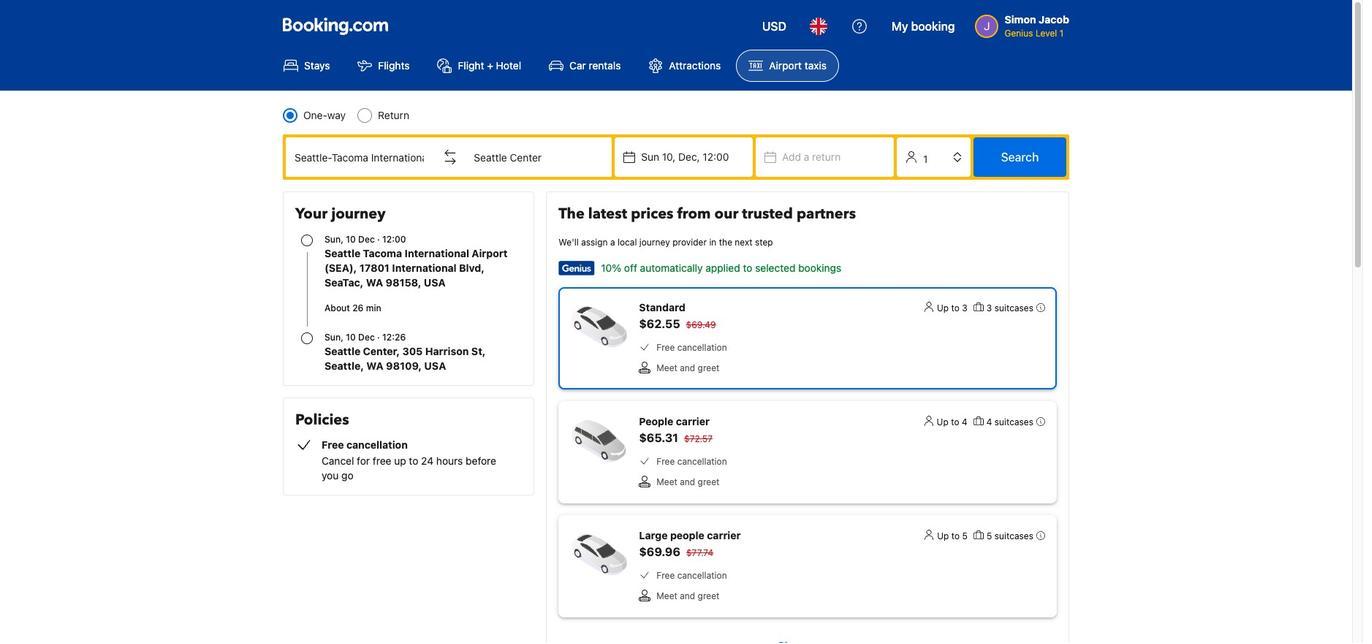 Task type: describe. For each thing, give the bounding box(es) containing it.
to for $65.31
[[951, 417, 959, 428]]

free cancellation for $62.55
[[657, 342, 727, 353]]

for
[[357, 455, 370, 467]]

free
[[373, 455, 391, 467]]

my
[[892, 20, 908, 33]]

$72.57
[[684, 433, 713, 444]]

up
[[394, 455, 406, 467]]

attractions link
[[636, 50, 733, 82]]

carrier inside large people carrier $69.96 $77.74
[[707, 529, 741, 542]]

12:00 inside button
[[703, 151, 729, 163]]

and for $62.55
[[680, 363, 695, 374]]

2 4 from the left
[[987, 417, 992, 428]]

free for carrier
[[657, 570, 675, 581]]

trusted
[[742, 204, 793, 224]]

car
[[570, 59, 586, 72]]

26
[[352, 303, 364, 314]]

next
[[735, 237, 753, 248]]

$77.74
[[686, 548, 714, 558]]

airport inside sun, 10 dec · 12:00 seattle tacoma international airport (sea), 17801 international blvd, seatac, wa 98158, usa
[[472, 247, 508, 260]]

people
[[670, 529, 705, 542]]

add a return button
[[756, 137, 894, 177]]

selected
[[755, 262, 796, 274]]

0 vertical spatial journey
[[331, 204, 386, 224]]

10,
[[662, 151, 676, 163]]

airport taxis link
[[736, 50, 839, 82]]

before
[[466, 455, 496, 467]]

your journey
[[295, 204, 386, 224]]

way
[[327, 109, 346, 121]]

12:26 timer
[[382, 332, 406, 343]]

about
[[325, 303, 350, 314]]

rentals
[[589, 59, 621, 72]]

sun
[[641, 151, 659, 163]]

wa inside sun, 10 dec · 12:00 seattle tacoma international airport (sea), 17801 international blvd, seatac, wa 98158, usa
[[366, 276, 383, 289]]

the
[[559, 204, 585, 224]]

stays
[[304, 59, 330, 72]]

sun, 10 dec · 12:26 seattle center, 305 harrison st, seattle, wa 98109, usa
[[325, 332, 486, 372]]

sun, for seattle,
[[325, 332, 344, 343]]

sun 10, dec, 12:00 button
[[615, 137, 753, 177]]

booking.com image
[[283, 18, 388, 35]]

latest
[[588, 204, 627, 224]]

meet for $69.96
[[657, 591, 678, 602]]

stays link
[[271, 50, 342, 82]]

provider
[[673, 237, 707, 248]]

1 3 from the left
[[962, 303, 968, 314]]

17801
[[360, 262, 390, 274]]

assign
[[581, 237, 608, 248]]

free cancellation cancel for free up to 24 hours before you go
[[322, 439, 496, 482]]

1 vertical spatial international
[[392, 262, 457, 274]]

simon jacob genius level 1
[[1005, 13, 1069, 39]]

return
[[812, 151, 841, 163]]

up to 4
[[937, 417, 968, 428]]

24
[[421, 455, 434, 467]]

add
[[782, 151, 801, 163]]

free cancellation for $65.31
[[657, 456, 727, 467]]

a inside button
[[804, 151, 809, 163]]

seattle,
[[325, 360, 364, 372]]

one-way
[[303, 109, 346, 121]]

we'll assign a local journey provider in the next step
[[559, 237, 773, 248]]

prices
[[631, 204, 674, 224]]

5 suitcases
[[987, 531, 1034, 542]]

$69.49
[[686, 319, 716, 330]]

seatac,
[[325, 276, 364, 289]]

and for $69.96
[[680, 591, 695, 602]]

dec for tacoma
[[358, 234, 375, 245]]

level
[[1036, 28, 1057, 39]]

search
[[1001, 151, 1039, 164]]

sun 10, dec, 12:00
[[641, 151, 729, 163]]

our
[[715, 204, 739, 224]]

meet for $65.31
[[657, 477, 678, 488]]

1 horizontal spatial journey
[[639, 237, 670, 248]]

cancellation for $69.49
[[677, 342, 727, 353]]

· for tacoma
[[377, 234, 380, 245]]

dec for center,
[[358, 332, 375, 343]]

10 for center,
[[346, 332, 356, 343]]

automatically
[[640, 262, 703, 274]]

up for $69.96
[[937, 531, 949, 542]]

up to 5
[[937, 531, 968, 542]]

seattle for 17801
[[325, 247, 361, 260]]

people
[[639, 415, 673, 428]]

carrier inside people carrier $65.31 $72.57
[[676, 415, 710, 428]]

4 suitcases
[[987, 417, 1034, 428]]

booking
[[911, 20, 955, 33]]

sun, 10 dec · 12:00 seattle tacoma international airport (sea), 17801 international blvd, seatac, wa 98158, usa
[[325, 234, 508, 289]]

meet and greet for $65.31
[[657, 477, 720, 488]]

policies
[[295, 410, 349, 430]]

center,
[[363, 345, 400, 357]]

standard
[[639, 301, 686, 314]]

· for center,
[[377, 332, 380, 343]]

meet and greet for $69.96
[[657, 591, 720, 602]]

0 vertical spatial airport
[[769, 59, 802, 72]]

circle empty image for seattle center, 305 harrison st, seattle, wa 98109, usa
[[301, 333, 313, 344]]

98158,
[[386, 276, 421, 289]]

add a return
[[782, 151, 841, 163]]

suitcases for $72.57
[[995, 417, 1034, 428]]

1 5 from the left
[[962, 531, 968, 542]]

my booking link
[[883, 9, 964, 44]]

2 3 from the left
[[987, 303, 992, 314]]

hotel
[[496, 59, 521, 72]]

meet and greet for $62.55
[[657, 363, 720, 374]]

10%
[[601, 262, 621, 274]]

your account menu simon jacob genius level 1 element
[[975, 7, 1075, 40]]

0 vertical spatial up
[[937, 303, 949, 314]]

meet for $62.55
[[657, 363, 678, 374]]

bookings
[[798, 262, 842, 274]]

the latest prices from our trusted partners
[[559, 204, 856, 224]]

cancellation for $65.31
[[677, 456, 727, 467]]



Task type: locate. For each thing, give the bounding box(es) containing it.
$69.96
[[639, 545, 681, 558]]

0 vertical spatial free cancellation
[[657, 342, 727, 353]]

4 right up to 4
[[987, 417, 992, 428]]

circle empty image for seattle tacoma international airport (sea), 17801 international blvd, seatac, wa 98158, usa
[[301, 235, 313, 246]]

1 vertical spatial free cancellation
[[657, 456, 727, 467]]

2 seattle from the top
[[325, 345, 361, 357]]

sun, inside sun, 10 dec · 12:00 seattle tacoma international airport (sea), 17801 international blvd, seatac, wa 98158, usa
[[325, 234, 344, 245]]

and down $72.57
[[680, 477, 695, 488]]

2 vertical spatial greet
[[698, 591, 720, 602]]

· up the center,
[[377, 332, 380, 343]]

1 horizontal spatial 12:00
[[703, 151, 729, 163]]

0 vertical spatial and
[[680, 363, 695, 374]]

blvd,
[[459, 262, 485, 274]]

free for $69.49
[[657, 342, 675, 353]]

to for carrier
[[952, 531, 960, 542]]

free cancellation down $72.57
[[657, 456, 727, 467]]

step
[[755, 237, 773, 248]]

suitcases
[[995, 303, 1034, 314], [995, 417, 1034, 428], [995, 531, 1034, 542]]

1
[[1060, 28, 1064, 39]]

1 vertical spatial wa
[[367, 360, 384, 372]]

wa
[[366, 276, 383, 289], [367, 360, 384, 372]]

1 vertical spatial 12:00
[[382, 234, 406, 245]]

free inside free cancellation cancel for free up to 24 hours before you go
[[322, 439, 344, 451]]

3 right up to 3
[[987, 303, 992, 314]]

· inside 'sun, 10 dec · 12:26 seattle center, 305 harrison st, seattle, wa 98109, usa'
[[377, 332, 380, 343]]

0 vertical spatial meet and greet
[[657, 363, 720, 374]]

3 greet from the top
[[698, 591, 720, 602]]

1 vertical spatial meet
[[657, 477, 678, 488]]

4 left the 4 suitcases
[[962, 417, 968, 428]]

0 vertical spatial ·
[[377, 234, 380, 245]]

0 vertical spatial usa
[[424, 276, 446, 289]]

Pick-up location text field
[[286, 140, 433, 175]]

2 suitcases from the top
[[995, 417, 1034, 428]]

usa inside sun, 10 dec · 12:00 seattle tacoma international airport (sea), 17801 international blvd, seatac, wa 98158, usa
[[424, 276, 446, 289]]

one-
[[303, 109, 327, 121]]

go
[[341, 469, 354, 482]]

10 down your journey
[[346, 234, 356, 245]]

3 meet and greet from the top
[[657, 591, 720, 602]]

1 vertical spatial ·
[[377, 332, 380, 343]]

seattle
[[325, 247, 361, 260], [325, 345, 361, 357]]

you
[[322, 469, 339, 482]]

greet down $69.49
[[698, 363, 720, 374]]

my booking
[[892, 20, 955, 33]]

usd
[[762, 20, 787, 33]]

wa inside 'sun, 10 dec · 12:26 seattle center, 305 harrison st, seattle, wa 98109, usa'
[[367, 360, 384, 372]]

3 meet from the top
[[657, 591, 678, 602]]

10 for tacoma
[[346, 234, 356, 245]]

1 circle empty image from the top
[[301, 235, 313, 246]]

sun, for 17801
[[325, 234, 344, 245]]

free up cancel
[[322, 439, 344, 451]]

1 horizontal spatial 5
[[987, 531, 992, 542]]

dec,
[[678, 151, 700, 163]]

1 seattle from the top
[[325, 247, 361, 260]]

0 vertical spatial wa
[[366, 276, 383, 289]]

meet down $65.31 at the bottom left of page
[[657, 477, 678, 488]]

1 vertical spatial greet
[[698, 477, 720, 488]]

wa down the 17801
[[366, 276, 383, 289]]

airport
[[769, 59, 802, 72], [472, 247, 508, 260]]

0 horizontal spatial journey
[[331, 204, 386, 224]]

10 up seattle,
[[346, 332, 356, 343]]

return
[[378, 109, 409, 121]]

greet for $65.31
[[698, 477, 720, 488]]

flights link
[[345, 50, 422, 82]]

$65.31
[[639, 431, 678, 444]]

and down $77.74
[[680, 591, 695, 602]]

1 horizontal spatial 4
[[987, 417, 992, 428]]

1 vertical spatial carrier
[[707, 529, 741, 542]]

2 free cancellation from the top
[[657, 456, 727, 467]]

free cancellation down $69.49
[[657, 342, 727, 353]]

2 · from the top
[[377, 332, 380, 343]]

sun, inside 'sun, 10 dec · 12:26 seattle center, 305 harrison st, seattle, wa 98109, usa'
[[325, 332, 344, 343]]

1 free cancellation from the top
[[657, 342, 727, 353]]

meet and greet down $77.74
[[657, 591, 720, 602]]

international up "blvd,"
[[405, 247, 469, 260]]

cancellation up free
[[346, 439, 408, 451]]

1 vertical spatial up
[[937, 417, 949, 428]]

1 vertical spatial a
[[610, 237, 615, 248]]

2 5 from the left
[[987, 531, 992, 542]]

1 vertical spatial suitcases
[[995, 417, 1034, 428]]

0 vertical spatial 12:00
[[703, 151, 729, 163]]

305
[[402, 345, 423, 357]]

2 vertical spatial free cancellation
[[657, 570, 727, 581]]

to right "applied"
[[743, 262, 753, 274]]

0 horizontal spatial 12:00
[[382, 234, 406, 245]]

and down $69.49
[[680, 363, 695, 374]]

to left the 4 suitcases
[[951, 417, 959, 428]]

1 10 from the top
[[346, 234, 356, 245]]

greet down $72.57
[[698, 477, 720, 488]]

0 vertical spatial meet
[[657, 363, 678, 374]]

harrison
[[425, 345, 469, 357]]

Pick-up location field
[[286, 140, 433, 175]]

greet
[[698, 363, 720, 374], [698, 477, 720, 488], [698, 591, 720, 602]]

dec up the center,
[[358, 332, 375, 343]]

0 horizontal spatial 4
[[962, 417, 968, 428]]

cancellation inside free cancellation cancel for free up to 24 hours before you go
[[346, 439, 408, 451]]

0 vertical spatial 10
[[346, 234, 356, 245]]

in
[[709, 237, 717, 248]]

3 and from the top
[[680, 591, 695, 602]]

1 vertical spatial 10
[[346, 332, 356, 343]]

0 vertical spatial greet
[[698, 363, 720, 374]]

1 horizontal spatial a
[[804, 151, 809, 163]]

cancellation for carrier
[[677, 570, 727, 581]]

12:00 up tacoma
[[382, 234, 406, 245]]

1 vertical spatial airport
[[472, 247, 508, 260]]

standard $62.55 $69.49
[[639, 301, 716, 330]]

1 vertical spatial circle empty image
[[301, 333, 313, 344]]

meet and greet down $69.49
[[657, 363, 720, 374]]

$62.55
[[639, 317, 680, 330]]

to left 3 suitcases
[[951, 303, 960, 314]]

0 vertical spatial international
[[405, 247, 469, 260]]

meet down $62.55
[[657, 363, 678, 374]]

1 horizontal spatial airport
[[769, 59, 802, 72]]

3 suitcases from the top
[[995, 531, 1034, 542]]

suitcases for $69.96
[[995, 531, 1034, 542]]

journey up 12:00 timer on the left top
[[331, 204, 386, 224]]

Drop-off location field
[[465, 140, 612, 175]]

dec inside sun, 10 dec · 12:00 seattle tacoma international airport (sea), 17801 international blvd, seatac, wa 98158, usa
[[358, 234, 375, 245]]

flight + hotel link
[[425, 50, 534, 82]]

car rentals
[[570, 59, 621, 72]]

dec inside 'sun, 10 dec · 12:26 seattle center, 305 harrison st, seattle, wa 98109, usa'
[[358, 332, 375, 343]]

sun, down your journey
[[325, 234, 344, 245]]

Drop-off location text field
[[465, 140, 612, 175]]

2 vertical spatial and
[[680, 591, 695, 602]]

to right "up"
[[409, 455, 418, 467]]

free for $65.31
[[657, 456, 675, 467]]

up left the 4 suitcases
[[937, 417, 949, 428]]

5 right up to 5
[[987, 531, 992, 542]]

10 inside 'sun, 10 dec · 12:26 seattle center, 305 harrison st, seattle, wa 98109, usa'
[[346, 332, 356, 343]]

1 suitcases from the top
[[995, 303, 1034, 314]]

meet down $69.96
[[657, 591, 678, 602]]

1 vertical spatial meet and greet
[[657, 477, 720, 488]]

1 sun, from the top
[[325, 234, 344, 245]]

0 vertical spatial seattle
[[325, 247, 361, 260]]

hours
[[436, 455, 463, 467]]

(sea),
[[325, 262, 357, 274]]

2 vertical spatial suitcases
[[995, 531, 1034, 542]]

airport up "blvd,"
[[472, 247, 508, 260]]

12:26
[[382, 332, 406, 343]]

your
[[295, 204, 328, 224]]

carrier up $77.74
[[707, 529, 741, 542]]

meet and greet
[[657, 363, 720, 374], [657, 477, 720, 488], [657, 591, 720, 602]]

suitcases right up to 4
[[995, 417, 1034, 428]]

to inside free cancellation cancel for free up to 24 hours before you go
[[409, 455, 418, 467]]

1 vertical spatial seattle
[[325, 345, 361, 357]]

2 circle empty image from the top
[[301, 333, 313, 344]]

free down $65.31 at the bottom left of page
[[657, 456, 675, 467]]

seattle up '(sea),'
[[325, 247, 361, 260]]

5
[[962, 531, 968, 542], [987, 531, 992, 542]]

meet and greet down $72.57
[[657, 477, 720, 488]]

0 vertical spatial suitcases
[[995, 303, 1034, 314]]

2 vertical spatial up
[[937, 531, 949, 542]]

1 greet from the top
[[698, 363, 720, 374]]

up left 5 suitcases
[[937, 531, 949, 542]]

local
[[618, 237, 637, 248]]

usa down harrison
[[424, 360, 446, 372]]

1 meet and greet from the top
[[657, 363, 720, 374]]

2 meet from the top
[[657, 477, 678, 488]]

usd button
[[754, 9, 795, 44]]

a right the add
[[804, 151, 809, 163]]

sun, down the about
[[325, 332, 344, 343]]

1 dec from the top
[[358, 234, 375, 245]]

0 vertical spatial carrier
[[676, 415, 710, 428]]

0 horizontal spatial 3
[[962, 303, 968, 314]]

cancellation down $69.49
[[677, 342, 727, 353]]

up left 3 suitcases
[[937, 303, 949, 314]]

to left 5 suitcases
[[952, 531, 960, 542]]

2 10 from the top
[[346, 332, 356, 343]]

search button
[[974, 137, 1067, 177]]

about 26 min
[[325, 303, 381, 314]]

international
[[405, 247, 469, 260], [392, 262, 457, 274]]

wa down the center,
[[367, 360, 384, 372]]

2 meet and greet from the top
[[657, 477, 720, 488]]

free cancellation down $77.74
[[657, 570, 727, 581]]

simon
[[1005, 13, 1036, 26]]

0 vertical spatial a
[[804, 151, 809, 163]]

flight
[[458, 59, 484, 72]]

journey right local
[[639, 237, 670, 248]]

1 4 from the left
[[962, 417, 968, 428]]

carrier up $72.57
[[676, 415, 710, 428]]

2 vertical spatial meet
[[657, 591, 678, 602]]

2 greet from the top
[[698, 477, 720, 488]]

jacob
[[1039, 13, 1069, 26]]

min
[[366, 303, 381, 314]]

a left local
[[610, 237, 615, 248]]

genius
[[1005, 28, 1033, 39]]

from
[[677, 204, 711, 224]]

dec up tacoma
[[358, 234, 375, 245]]

10 inside sun, 10 dec · 12:00 seattle tacoma international airport (sea), 17801 international blvd, seatac, wa 98158, usa
[[346, 234, 356, 245]]

12:00
[[703, 151, 729, 163], [382, 234, 406, 245]]

circle empty image
[[301, 235, 313, 246], [301, 333, 313, 344]]

·
[[377, 234, 380, 245], [377, 332, 380, 343]]

cancel
[[322, 455, 354, 467]]

3 left 3 suitcases
[[962, 303, 968, 314]]

and
[[680, 363, 695, 374], [680, 477, 695, 488], [680, 591, 695, 602]]

greet for $69.96
[[698, 591, 720, 602]]

a
[[804, 151, 809, 163], [610, 237, 615, 248]]

the
[[719, 237, 732, 248]]

sun,
[[325, 234, 344, 245], [325, 332, 344, 343]]

suitcases right up to 3
[[995, 303, 1034, 314]]

0 horizontal spatial a
[[610, 237, 615, 248]]

· up tacoma
[[377, 234, 380, 245]]

greet for $62.55
[[698, 363, 720, 374]]

airport taxis
[[769, 59, 827, 72]]

4
[[962, 417, 968, 428], [987, 417, 992, 428]]

12:00 right dec, in the top of the page
[[703, 151, 729, 163]]

suitcases right up to 5
[[995, 531, 1034, 542]]

usa inside 'sun, 10 dec · 12:26 seattle center, 305 harrison st, seattle, wa 98109, usa'
[[424, 360, 446, 372]]

to for $69.49
[[951, 303, 960, 314]]

12:00 timer
[[382, 234, 406, 245]]

1 vertical spatial usa
[[424, 360, 446, 372]]

1 · from the top
[[377, 234, 380, 245]]

2 and from the top
[[680, 477, 695, 488]]

5 left 5 suitcases
[[962, 531, 968, 542]]

0 horizontal spatial airport
[[472, 247, 508, 260]]

airport left taxis at top
[[769, 59, 802, 72]]

12:00 inside sun, 10 dec · 12:00 seattle tacoma international airport (sea), 17801 international blvd, seatac, wa 98158, usa
[[382, 234, 406, 245]]

0 vertical spatial circle empty image
[[301, 235, 313, 246]]

2 vertical spatial meet and greet
[[657, 591, 720, 602]]

98109,
[[386, 360, 422, 372]]

free down $69.96
[[657, 570, 675, 581]]

0 vertical spatial sun,
[[325, 234, 344, 245]]

dec
[[358, 234, 375, 245], [358, 332, 375, 343]]

1 vertical spatial dec
[[358, 332, 375, 343]]

1 vertical spatial sun,
[[325, 332, 344, 343]]

taxis
[[805, 59, 827, 72]]

1 meet from the top
[[657, 363, 678, 374]]

cancellation down $77.74
[[677, 570, 727, 581]]

greet down $77.74
[[698, 591, 720, 602]]

journey
[[331, 204, 386, 224], [639, 237, 670, 248]]

1 horizontal spatial 3
[[987, 303, 992, 314]]

international up 98158,
[[392, 262, 457, 274]]

seattle inside 'sun, 10 dec · 12:26 seattle center, 305 harrison st, seattle, wa 98109, usa'
[[325, 345, 361, 357]]

free cancellation for $69.96
[[657, 570, 727, 581]]

and for $65.31
[[680, 477, 695, 488]]

2 dec from the top
[[358, 332, 375, 343]]

seattle inside sun, 10 dec · 12:00 seattle tacoma international airport (sea), 17801 international blvd, seatac, wa 98158, usa
[[325, 247, 361, 260]]

usa right 98158,
[[424, 276, 446, 289]]

· inside sun, 10 dec · 12:00 seattle tacoma international airport (sea), 17801 international blvd, seatac, wa 98158, usa
[[377, 234, 380, 245]]

free down $62.55
[[657, 342, 675, 353]]

large
[[639, 529, 668, 542]]

up to 3
[[937, 303, 968, 314]]

1 vertical spatial journey
[[639, 237, 670, 248]]

attractions
[[669, 59, 721, 72]]

0 horizontal spatial 5
[[962, 531, 968, 542]]

2 sun, from the top
[[325, 332, 344, 343]]

3 free cancellation from the top
[[657, 570, 727, 581]]

1 and from the top
[[680, 363, 695, 374]]

st,
[[471, 345, 486, 357]]

up for $72.57
[[937, 417, 949, 428]]

seattle for seattle,
[[325, 345, 361, 357]]

0 vertical spatial dec
[[358, 234, 375, 245]]

large people carrier $69.96 $77.74
[[639, 529, 741, 558]]

car rentals link
[[537, 50, 633, 82]]

applied
[[706, 262, 740, 274]]

off
[[624, 262, 637, 274]]

10% off automatically applied to selected bookings
[[601, 262, 842, 274]]

seattle up seattle,
[[325, 345, 361, 357]]

cancellation down $72.57
[[677, 456, 727, 467]]

1 vertical spatial and
[[680, 477, 695, 488]]

partners
[[797, 204, 856, 224]]



Task type: vqa. For each thing, say whether or not it's contained in the screenshot.
min
yes



